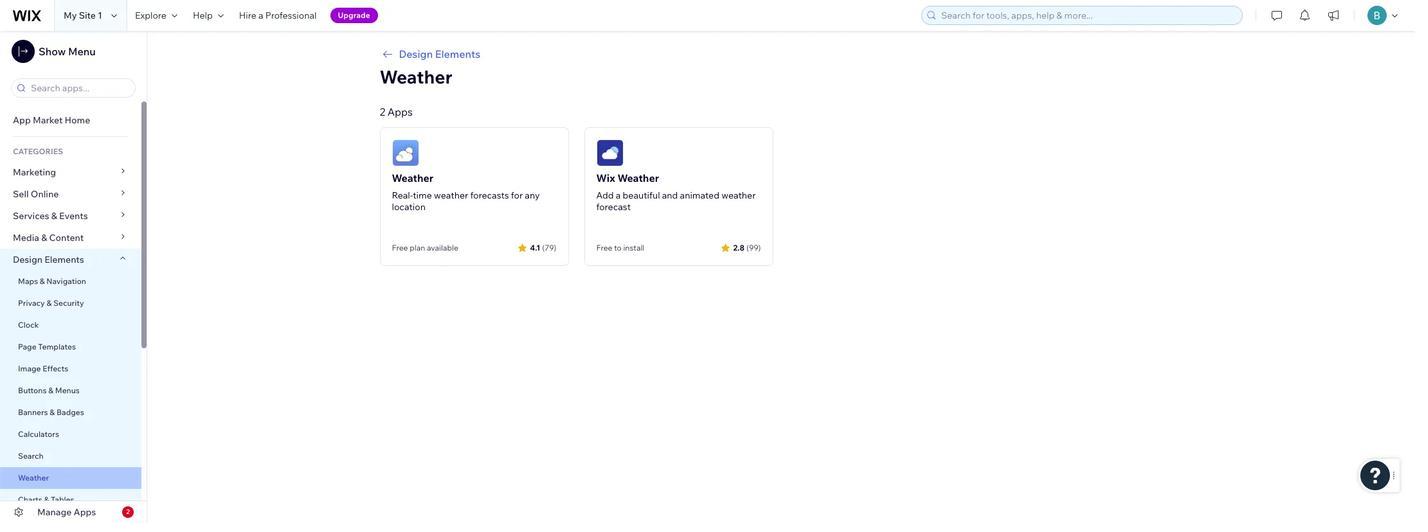 Task type: locate. For each thing, give the bounding box(es) containing it.
& up manage
[[44, 495, 49, 505]]

weather inside the weather real-time weather forecasts for any location
[[392, 172, 434, 185]]

1 vertical spatial design elements
[[13, 254, 84, 266]]

manage apps
[[37, 507, 96, 518]]

weather
[[434, 190, 468, 201], [722, 190, 756, 201]]

1 vertical spatial apps
[[74, 507, 96, 518]]

sell online link
[[0, 183, 141, 205]]

marketing
[[13, 167, 56, 178]]

image
[[18, 364, 41, 374]]

1 free from the left
[[392, 243, 408, 253]]

search
[[18, 451, 43, 461]]

& left menus
[[48, 386, 53, 395]]

upgrade
[[338, 10, 370, 20]]

app
[[13, 114, 31, 126]]

explore
[[135, 10, 166, 21]]

1 vertical spatial design elements link
[[0, 249, 141, 271]]

wix weather add a beautiful and animated weather forecast
[[596, 172, 756, 213]]

& right privacy
[[47, 298, 52, 308]]

time
[[413, 190, 432, 201]]

0 horizontal spatial free
[[392, 243, 408, 253]]

0 horizontal spatial 2
[[126, 508, 130, 516]]

design up maps
[[13, 254, 42, 266]]

animated
[[680, 190, 720, 201]]

media & content link
[[0, 227, 141, 249]]

0 vertical spatial a
[[258, 10, 263, 21]]

security
[[53, 298, 84, 308]]

& for badges
[[50, 408, 55, 417]]

weather down search
[[18, 473, 49, 483]]

home
[[65, 114, 90, 126]]

2 weather from the left
[[722, 190, 756, 201]]

0 horizontal spatial design elements
[[13, 254, 84, 266]]

0 horizontal spatial design
[[13, 254, 42, 266]]

banners & badges link
[[0, 402, 141, 424]]

2 for 2 apps
[[380, 105, 385, 118]]

buttons
[[18, 386, 47, 395]]

1 horizontal spatial weather
[[722, 190, 756, 201]]

0 horizontal spatial elements
[[45, 254, 84, 266]]

2.8
[[733, 243, 745, 252]]

weather up the 2 apps
[[380, 66, 453, 88]]

buttons & menus link
[[0, 380, 141, 402]]

weather up time
[[392, 172, 434, 185]]

2 inside sidebar element
[[126, 508, 130, 516]]

&
[[51, 210, 57, 222], [41, 232, 47, 244], [40, 277, 45, 286], [47, 298, 52, 308], [48, 386, 53, 395], [50, 408, 55, 417], [44, 495, 49, 505]]

2
[[380, 105, 385, 118], [126, 508, 130, 516]]

free left "plan"
[[392, 243, 408, 253]]

Search apps... field
[[27, 79, 131, 97]]

2.8 (99)
[[733, 243, 761, 252]]

apps inside sidebar element
[[74, 507, 96, 518]]

free to install
[[596, 243, 645, 253]]

0 horizontal spatial apps
[[74, 507, 96, 518]]

0 horizontal spatial a
[[258, 10, 263, 21]]

calculators link
[[0, 424, 141, 446]]

buttons & menus
[[18, 386, 80, 395]]

1 horizontal spatial elements
[[435, 48, 480, 60]]

& for content
[[41, 232, 47, 244]]

a
[[258, 10, 263, 21], [616, 190, 621, 201]]

manage
[[37, 507, 72, 518]]

weather up beautiful
[[618, 172, 659, 185]]

1 vertical spatial design
[[13, 254, 42, 266]]

free plan available
[[392, 243, 458, 253]]

wix
[[596, 172, 615, 185]]

& left events
[[51, 210, 57, 222]]

2 free from the left
[[596, 243, 612, 253]]

weather right time
[[434, 190, 468, 201]]

1 horizontal spatial design elements
[[399, 48, 480, 60]]

a inside wix weather add a beautiful and animated weather forecast
[[616, 190, 621, 201]]

show
[[39, 45, 66, 58]]

4.1
[[530, 243, 540, 252]]

1 weather from the left
[[434, 190, 468, 201]]

1 vertical spatial a
[[616, 190, 621, 201]]

tables
[[51, 495, 74, 505]]

0 horizontal spatial weather
[[434, 190, 468, 201]]

forecast
[[596, 201, 631, 213]]

0 vertical spatial design elements link
[[380, 46, 1182, 62]]

hire a professional link
[[231, 0, 324, 31]]

2 for 2
[[126, 508, 130, 516]]

& right maps
[[40, 277, 45, 286]]

1 vertical spatial 2
[[126, 508, 130, 516]]

site
[[79, 10, 96, 21]]

to
[[614, 243, 622, 253]]

0 vertical spatial design elements
[[399, 48, 480, 60]]

& left badges
[[50, 408, 55, 417]]

banners
[[18, 408, 48, 417]]

charts & tables link
[[0, 489, 141, 511]]

apps up weather logo
[[388, 105, 413, 118]]

design elements
[[399, 48, 480, 60], [13, 254, 84, 266]]

help button
[[185, 0, 231, 31]]

wix weather logo image
[[596, 140, 623, 167]]

design up the 2 apps
[[399, 48, 433, 60]]

free left to
[[596, 243, 612, 253]]

clock
[[18, 320, 39, 330]]

privacy & security link
[[0, 293, 141, 314]]

help
[[193, 10, 213, 21]]

1 horizontal spatial 2
[[380, 105, 385, 118]]

free
[[392, 243, 408, 253], [596, 243, 612, 253]]

weather
[[380, 66, 453, 88], [392, 172, 434, 185], [618, 172, 659, 185], [18, 473, 49, 483]]

1 vertical spatial elements
[[45, 254, 84, 266]]

design
[[399, 48, 433, 60], [13, 254, 42, 266]]

1 horizontal spatial a
[[616, 190, 621, 201]]

0 vertical spatial design
[[399, 48, 433, 60]]

& right media
[[41, 232, 47, 244]]

0 vertical spatial apps
[[388, 105, 413, 118]]

apps for manage apps
[[74, 507, 96, 518]]

elements inside sidebar element
[[45, 254, 84, 266]]

maps & navigation link
[[0, 271, 141, 293]]

0 vertical spatial 2
[[380, 105, 385, 118]]

a right hire
[[258, 10, 263, 21]]

weather right animated
[[722, 190, 756, 201]]

charts
[[18, 495, 42, 505]]

beautiful
[[623, 190, 660, 201]]

navigation
[[47, 277, 86, 286]]

& for security
[[47, 298, 52, 308]]

professional
[[265, 10, 317, 21]]

hire a professional
[[239, 10, 317, 21]]

real-
[[392, 190, 413, 201]]

badges
[[57, 408, 84, 417]]

for
[[511, 190, 523, 201]]

1 horizontal spatial free
[[596, 243, 612, 253]]

apps
[[388, 105, 413, 118], [74, 507, 96, 518]]

a right the add at left
[[616, 190, 621, 201]]

design elements link
[[380, 46, 1182, 62], [0, 249, 141, 271]]

upgrade button
[[330, 8, 378, 23]]

elements
[[435, 48, 480, 60], [45, 254, 84, 266]]

my
[[64, 10, 77, 21]]

app market home link
[[0, 109, 141, 131]]

weather inside sidebar element
[[18, 473, 49, 483]]

effects
[[43, 364, 68, 374]]

services
[[13, 210, 49, 222]]

1 horizontal spatial apps
[[388, 105, 413, 118]]

privacy
[[18, 298, 45, 308]]

apps down tables
[[74, 507, 96, 518]]

design inside sidebar element
[[13, 254, 42, 266]]



Task type: vqa. For each thing, say whether or not it's contained in the screenshot.
developed by Hero Apps image
no



Task type: describe. For each thing, give the bounding box(es) containing it.
show menu button
[[12, 40, 96, 63]]

a inside hire a professional link
[[258, 10, 263, 21]]

weather link
[[0, 467, 141, 489]]

sidebar element
[[0, 31, 147, 523]]

and
[[662, 190, 678, 201]]

media & content
[[13, 232, 84, 244]]

services & events link
[[0, 205, 141, 227]]

weather logo image
[[392, 140, 419, 167]]

& for tables
[[44, 495, 49, 505]]

0 vertical spatial elements
[[435, 48, 480, 60]]

available
[[427, 243, 458, 253]]

content
[[49, 232, 84, 244]]

menus
[[55, 386, 80, 395]]

image effects link
[[0, 358, 141, 380]]

weather real-time weather forecasts for any location
[[392, 172, 540, 213]]

location
[[392, 201, 426, 213]]

& for menus
[[48, 386, 53, 395]]

plan
[[410, 243, 425, 253]]

add
[[596, 190, 614, 201]]

1 horizontal spatial design
[[399, 48, 433, 60]]

my site 1
[[64, 10, 102, 21]]

search link
[[0, 446, 141, 467]]

app market home
[[13, 114, 90, 126]]

calculators
[[18, 430, 59, 439]]

categories
[[13, 147, 63, 156]]

1 horizontal spatial design elements link
[[380, 46, 1182, 62]]

page templates
[[18, 342, 78, 352]]

forecasts
[[470, 190, 509, 201]]

hire
[[239, 10, 256, 21]]

media
[[13, 232, 39, 244]]

show menu
[[39, 45, 96, 58]]

banners & badges
[[18, 408, 84, 417]]

marketing link
[[0, 161, 141, 183]]

1
[[98, 10, 102, 21]]

weather inside wix weather add a beautiful and animated weather forecast
[[722, 190, 756, 201]]

online
[[31, 188, 59, 200]]

market
[[33, 114, 63, 126]]

4.1 (79)
[[530, 243, 557, 252]]

weather inside the weather real-time weather forecasts for any location
[[434, 190, 468, 201]]

2 apps
[[380, 105, 413, 118]]

menu
[[68, 45, 96, 58]]

free for real-
[[392, 243, 408, 253]]

free for weather
[[596, 243, 612, 253]]

privacy & security
[[18, 298, 84, 308]]

& for events
[[51, 210, 57, 222]]

maps
[[18, 277, 38, 286]]

install
[[623, 243, 645, 253]]

page
[[18, 342, 36, 352]]

apps for 2 apps
[[388, 105, 413, 118]]

sell
[[13, 188, 29, 200]]

clock link
[[0, 314, 141, 336]]

image effects
[[18, 364, 68, 374]]

design elements inside sidebar element
[[13, 254, 84, 266]]

& for navigation
[[40, 277, 45, 286]]

events
[[59, 210, 88, 222]]

0 horizontal spatial design elements link
[[0, 249, 141, 271]]

sell online
[[13, 188, 59, 200]]

services & events
[[13, 210, 88, 222]]

(99)
[[747, 243, 761, 252]]

Search for tools, apps, help & more... field
[[938, 6, 1239, 24]]

charts & tables
[[18, 495, 74, 505]]

maps & navigation
[[18, 277, 86, 286]]

any
[[525, 190, 540, 201]]

weather inside wix weather add a beautiful and animated weather forecast
[[618, 172, 659, 185]]

templates
[[38, 342, 76, 352]]

page templates link
[[0, 336, 141, 358]]

(79)
[[542, 243, 557, 252]]



